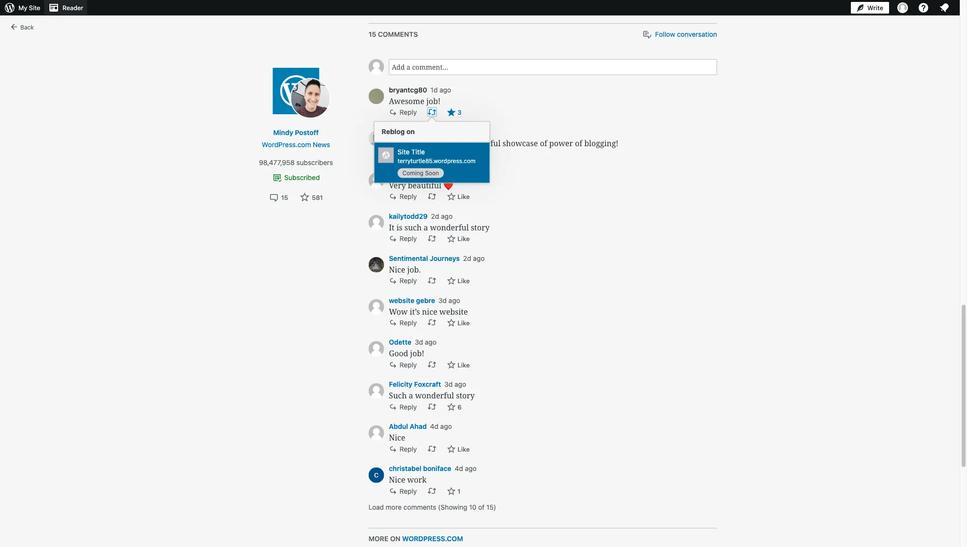 Task type: describe. For each thing, give the bounding box(es) containing it.
turn this comment into its own post button for such a wonderful story
[[428, 402, 436, 411]]

2d ago link for such
[[431, 212, 453, 220]]

6 button
[[447, 402, 462, 412]]

reply button for good job!
[[389, 360, 417, 370]]

load more comments (showing 10 of 15) button
[[369, 503, 496, 511]]

reply button for nice job.
[[389, 276, 417, 285]]

write link
[[851, 0, 890, 15]]

awesome job!
[[389, 96, 441, 106]]

turn this comment into its own post button for nice job.
[[428, 276, 436, 285]]

reblog image for nice
[[428, 445, 436, 453]]

news
[[313, 140, 330, 148]]

power
[[550, 138, 573, 148]]

mindy postoff image
[[290, 78, 331, 119]]

reply for very beautiful ❤️
[[400, 192, 417, 200]]

website gebre image
[[369, 299, 384, 315]]

1
[[458, 488, 461, 495]]

postoff
[[295, 128, 319, 136]]

15 for 15
[[281, 194, 288, 201]]

odette link
[[389, 337, 412, 348]]

usikander link
[[389, 127, 423, 137]]

good
[[389, 348, 408, 359]]

2 vertical spatial wonderful
[[415, 390, 454, 401]]

0 vertical spatial comments
[[378, 30, 418, 38]]

ahad
[[410, 423, 427, 431]]

it's
[[410, 306, 420, 317]]

christabel boniface 4d ago
[[389, 465, 477, 473]]

4d for nice work
[[455, 465, 463, 473]]

like button for job!
[[447, 360, 470, 370]]

reply button for it is such a wonderful story
[[389, 234, 417, 243]]

reply button for wow it's nice website
[[389, 318, 417, 327]]

my profile image
[[898, 2, 908, 13]]

reply for such a wonderful story
[[400, 403, 417, 411]]

reply button for excellent story and wonderful showcase of power of blogging!
[[389, 150, 417, 159]]

reblog image for it is such a wonderful story
[[428, 234, 436, 243]]

mindy postoff link
[[243, 127, 349, 138]]

subscribers
[[297, 158, 333, 166]]

4d for nice
[[430, 423, 439, 431]]

reblog image for it's
[[428, 318, 436, 327]]

reply button for nice
[[389, 445, 417, 454]]

felicity foxcraft 3d ago
[[389, 380, 466, 388]]

nice for nice work
[[389, 475, 405, 485]]

sentimental journeys 2d ago
[[389, 254, 485, 262]]

manage your notifications image
[[939, 2, 951, 14]]

such
[[389, 390, 407, 401]]

nice work
[[389, 475, 427, 485]]

like button for is
[[447, 234, 470, 244]]

like button for job.
[[447, 276, 470, 286]]

6
[[458, 403, 462, 411]]

nice job.
[[389, 264, 421, 274]]

like button for beautiful
[[447, 192, 470, 202]]

usikander
[[389, 128, 423, 136]]

rajkumarrajofficial 2d ago
[[389, 170, 474, 178]]

website gebre 3d ago
[[389, 296, 460, 304]]

load more comments (showing 10 of 15)
[[369, 503, 496, 511]]

follow
[[655, 30, 675, 38]]

like for job.
[[458, 277, 470, 284]]

beautiful
[[408, 180, 442, 190]]

1d
[[431, 86, 438, 94]]

2 vertical spatial 2d ago link
[[463, 254, 485, 262]]

follow conversation button
[[643, 29, 717, 40]]

rajkumarrajofficial
[[389, 170, 449, 178]]

3d for wonderful
[[445, 380, 453, 388]]

bryantcg80 1d ago
[[389, 86, 451, 94]]

coming
[[403, 170, 424, 176]]

like for job!
[[458, 361, 470, 368]]

excellent story and wonderful showcase of power of blogging!
[[389, 138, 619, 148]]

load
[[369, 503, 384, 511]]

reply button for very beautiful ❤️
[[389, 192, 417, 201]]

sentimental journeys link
[[389, 253, 460, 263]]

back button
[[0, 15, 53, 39]]

❤️
[[444, 180, 451, 190]]

such
[[405, 222, 422, 232]]

abdul ahad image
[[369, 425, 384, 441]]

website gebre link
[[389, 295, 435, 305]]

kailytodd29
[[389, 212, 428, 220]]

reblog on
[[382, 128, 415, 136]]

like for beautiful
[[458, 193, 470, 200]]

2 horizontal spatial 2d
[[463, 254, 471, 262]]

bryantcg80
[[389, 86, 427, 94]]

0 horizontal spatial a
[[409, 390, 413, 401]]

10
[[469, 503, 477, 511]]

awesome
[[389, 96, 425, 106]]

mindy
[[273, 128, 293, 136]]

on for reblog
[[407, 128, 415, 136]]

2d ago link for ❤️
[[452, 170, 474, 178]]

work
[[407, 475, 427, 485]]

reader link
[[44, 0, 87, 15]]

turn this comment into its own post button for awesome job!
[[428, 108, 436, 116]]

reply button for such a wonderful story
[[389, 402, 417, 412]]

my site
[[18, 4, 40, 11]]

and
[[446, 138, 460, 148]]

reblog
[[382, 128, 405, 136]]

ago up the 6
[[455, 380, 466, 388]]

more on wordpress.com
[[369, 535, 463, 543]]

1 horizontal spatial website
[[440, 306, 468, 317]]

back
[[20, 24, 34, 31]]

0 vertical spatial site
[[29, 4, 40, 11]]

2d for such
[[431, 212, 439, 220]]

1 vertical spatial story
[[471, 222, 490, 232]]

nice for nice job.
[[389, 264, 405, 274]]

conversation
[[677, 30, 717, 38]]

more
[[386, 503, 402, 511]]

such a wonderful story
[[389, 390, 475, 401]]

turn this comment into its own post button for it is such a wonderful story
[[428, 234, 436, 243]]

turn this comment into its own post button for good job!
[[428, 360, 436, 369]]

terryturtle85.wordpress.com
[[398, 158, 476, 164]]

wordpress.com link
[[402, 535, 463, 543]]

christabel boniface image
[[369, 468, 384, 483]]

very beautiful ❤️
[[389, 180, 451, 190]]

showcase
[[503, 138, 538, 148]]

3 button
[[447, 107, 462, 118]]

ago up it is such a wonderful story
[[441, 212, 453, 220]]

title
[[412, 148, 425, 156]]

abdul ahad 4d ago
[[389, 423, 452, 431]]

time image
[[963, 37, 967, 46]]

turn this comment into its own post button for nice
[[428, 445, 436, 453]]

gebre
[[416, 296, 435, 304]]

soon
[[425, 170, 439, 176]]

site title terryturtle85.wordpress.com
[[398, 148, 476, 164]]



Task type: locate. For each thing, give the bounding box(es) containing it.
nice down sentimental
[[389, 264, 405, 274]]

terry turtle image
[[369, 59, 384, 75]]

reply for nice
[[400, 445, 417, 453]]

ago right journeys
[[473, 254, 485, 262]]

15 down subscribed button on the top left
[[281, 194, 288, 201]]

reblog image for such a wonderful story
[[428, 402, 436, 411]]

it
[[389, 222, 395, 232]]

help image
[[918, 2, 930, 14]]

reblog image down awesome job!
[[428, 108, 436, 116]]

like button for story
[[447, 150, 470, 160]]

2 vertical spatial 3d
[[445, 380, 453, 388]]

ago up wow it's nice website
[[449, 296, 460, 304]]

reply down the such
[[400, 403, 417, 411]]

7 like button from the top
[[447, 444, 470, 454]]

reply down nice work
[[400, 487, 417, 495]]

2 reply from the top
[[400, 150, 417, 158]]

a down kailytodd29 2d ago
[[424, 222, 428, 232]]

like up it is such a wonderful story
[[458, 193, 470, 200]]

reply for awesome job!
[[400, 108, 417, 116]]

4 reblog image from the top
[[428, 276, 436, 285]]

0 horizontal spatial job!
[[410, 348, 424, 359]]

like down wow it's nice website
[[458, 319, 470, 326]]

1 vertical spatial wordpress.com
[[402, 535, 463, 543]]

mindy postoff wordpress.com news
[[262, 128, 330, 148]]

like button down journeys
[[447, 276, 470, 286]]

1d ago link
[[431, 86, 451, 94]]

wordpress.com news link
[[243, 139, 349, 150]]

3 like from the top
[[458, 235, 470, 242]]

my site link
[[0, 0, 44, 15]]

1 vertical spatial 2d
[[431, 212, 439, 220]]

0 horizontal spatial 4d
[[430, 423, 439, 431]]

98,477,958
[[259, 158, 295, 166]]

reply button down 'good job!'
[[389, 360, 417, 370]]

1 vertical spatial job!
[[410, 348, 424, 359]]

15 comments
[[369, 30, 418, 38]]

1 reblog image from the top
[[428, 150, 436, 159]]

1 vertical spatial 4d
[[455, 465, 463, 473]]

0 horizontal spatial 15
[[281, 194, 288, 201]]

3d ago link
[[439, 296, 460, 304], [415, 338, 437, 346], [445, 380, 466, 388]]

turn this comment into its own post button up foxcraft
[[428, 360, 436, 369]]

2 horizontal spatial of
[[575, 138, 583, 148]]

2 like button from the top
[[447, 192, 470, 202]]

coming soon
[[403, 170, 439, 176]]

2d ago link down terryturtle85.wordpress.com
[[452, 170, 474, 178]]

15)
[[487, 503, 496, 511]]

ago right 1d
[[440, 86, 451, 94]]

1 horizontal spatial of
[[540, 138, 547, 148]]

ago down 6 button
[[440, 423, 452, 431]]

2 vertical spatial 3d ago link
[[445, 380, 466, 388]]

1 vertical spatial a
[[409, 390, 413, 401]]

2 reblog image from the top
[[428, 192, 436, 201]]

9 reply from the top
[[400, 445, 417, 453]]

reply button down the such
[[389, 402, 417, 412]]

reply down "awesome"
[[400, 108, 417, 116]]

7 like from the top
[[458, 445, 470, 453]]

1 like from the top
[[458, 151, 470, 158]]

10 turn this comment into its own post button from the top
[[428, 487, 436, 495]]

1 horizontal spatial 15
[[369, 30, 376, 38]]

15
[[369, 30, 376, 38], [281, 194, 288, 201]]

Add a comment… text field
[[389, 59, 717, 75]]

0 vertical spatial wordpress.com
[[262, 140, 311, 148]]

7 reply from the top
[[400, 361, 417, 369]]

2 turn this comment into its own post button from the top
[[428, 150, 436, 159]]

reblog image for nice work
[[428, 487, 436, 495]]

odette 3d ago
[[389, 338, 437, 346]]

good job!
[[389, 348, 424, 359]]

reply for good job!
[[400, 361, 417, 369]]

reblog image down such a wonderful story
[[428, 402, 436, 411]]

reblog image up christabel boniface 4d ago
[[428, 445, 436, 453]]

reply button down wow
[[389, 318, 417, 327]]

turn this comment into its own post button down nice
[[428, 318, 436, 327]]

1 horizontal spatial wordpress.com
[[402, 535, 463, 543]]

reader
[[63, 4, 83, 11]]

3d ago link for such a wonderful story
[[445, 380, 466, 388]]

reply for excellent story and wonderful showcase of power of blogging!
[[400, 150, 417, 158]]

2d ago link up it is such a wonderful story
[[431, 212, 453, 220]]

my
[[18, 4, 27, 11]]

1 vertical spatial on
[[390, 535, 401, 543]]

ago down terryturtle85.wordpress.com
[[462, 170, 474, 178]]

581
[[312, 194, 323, 201]]

(showing
[[438, 503, 467, 511]]

reply button down is
[[389, 234, 417, 243]]

1 turn this comment into its own post button from the top
[[428, 108, 436, 116]]

abdul
[[389, 423, 408, 431]]

3d ago link for wow it's nice website
[[439, 296, 460, 304]]

2d for ❤️
[[452, 170, 460, 178]]

0 vertical spatial 3d
[[439, 296, 447, 304]]

job.
[[407, 264, 421, 274]]

1 reply button from the top
[[389, 108, 417, 117]]

reply
[[400, 108, 417, 116], [400, 150, 417, 158], [400, 192, 417, 200], [400, 234, 417, 242], [400, 276, 417, 284], [400, 319, 417, 327], [400, 361, 417, 369], [400, 403, 417, 411], [400, 445, 417, 453], [400, 487, 417, 495]]

turn this comment into its own post button up load more comments (showing 10 of 15) button
[[428, 487, 436, 495]]

like button for it's
[[447, 318, 470, 328]]

reblog image down nice
[[428, 318, 436, 327]]

4 reply from the top
[[400, 234, 417, 242]]

reply button for nice work
[[389, 487, 417, 496]]

wonderful down kailytodd29 2d ago
[[430, 222, 469, 232]]

group
[[369, 59, 717, 75]]

0 vertical spatial nice
[[389, 264, 405, 274]]

of for power
[[540, 138, 547, 148]]

reply button down nice work
[[389, 487, 417, 496]]

0 horizontal spatial on
[[390, 535, 401, 543]]

reblog image for very beautiful ❤️
[[428, 192, 436, 201]]

odette
[[389, 338, 412, 346]]

10 reply from the top
[[400, 487, 417, 495]]

0 vertical spatial 4d
[[430, 423, 439, 431]]

story
[[425, 138, 444, 148], [471, 222, 490, 232], [456, 390, 475, 401]]

1 vertical spatial 3d ago link
[[415, 338, 437, 346]]

a down felicity foxcraft link
[[409, 390, 413, 401]]

0 horizontal spatial site
[[29, 4, 40, 11]]

reblog image
[[428, 108, 436, 116], [428, 192, 436, 201], [428, 234, 436, 243], [428, 276, 436, 285], [428, 360, 436, 369], [428, 402, 436, 411], [428, 445, 436, 453], [428, 487, 436, 495]]

very
[[389, 180, 406, 190]]

2d ago link
[[452, 170, 474, 178], [431, 212, 453, 220], [463, 254, 485, 262]]

comments up terry turtle "image"
[[378, 30, 418, 38]]

5 turn this comment into its own post button from the top
[[428, 276, 436, 285]]

like button up boniface
[[447, 444, 470, 454]]

0 vertical spatial job!
[[427, 96, 441, 106]]

sentimental journeys image
[[369, 257, 384, 273]]

reply button up christabel
[[389, 445, 417, 454]]

ago
[[440, 86, 451, 94], [462, 170, 474, 178], [441, 212, 453, 220], [473, 254, 485, 262], [449, 296, 460, 304], [425, 338, 437, 346], [455, 380, 466, 388], [440, 423, 452, 431], [465, 465, 477, 473]]

wordpress.com inside the mindy postoff wordpress.com news
[[262, 140, 311, 148]]

is
[[397, 222, 403, 232]]

of left power
[[540, 138, 547, 148]]

tooltip
[[374, 116, 490, 183]]

ago right boniface
[[465, 465, 477, 473]]

like up christabel boniface 4d ago
[[458, 445, 470, 453]]

1 horizontal spatial on
[[407, 128, 415, 136]]

like for it's
[[458, 319, 470, 326]]

rajkumarrajofficial image
[[369, 173, 384, 188]]

kailytodd29 2d ago
[[389, 212, 453, 220]]

wow it's nice website
[[389, 306, 468, 317]]

3
[[458, 109, 462, 116]]

wordpress.com
[[262, 140, 311, 148], [402, 535, 463, 543]]

like button down it is such a wonderful story
[[447, 234, 470, 244]]

bryantcg80 image
[[369, 89, 384, 104]]

3 reply from the top
[[400, 192, 417, 200]]

0 horizontal spatial 4d ago link
[[430, 423, 452, 431]]

reply for nice job.
[[400, 276, 417, 284]]

like button down wow it's nice website
[[447, 318, 470, 328]]

christabel
[[389, 465, 422, 473]]

5 reply button from the top
[[389, 276, 417, 285]]

0 vertical spatial story
[[425, 138, 444, 148]]

6 reply button from the top
[[389, 318, 417, 327]]

turn this comment into its own post button for nice work
[[428, 487, 436, 495]]

odette image
[[369, 341, 384, 357]]

5 reblog image from the top
[[428, 360, 436, 369]]

2 vertical spatial story
[[456, 390, 475, 401]]

9 turn this comment into its own post button from the top
[[428, 445, 436, 453]]

reply down such on the left of page
[[400, 234, 417, 242]]

of right power
[[575, 138, 583, 148]]

turn this comment into its own post button up gebre
[[428, 276, 436, 285]]

reply button down "awesome"
[[389, 108, 417, 117]]

like down journeys
[[458, 277, 470, 284]]

follow conversation
[[655, 30, 717, 38]]

4d ago link
[[430, 423, 452, 431], [455, 465, 477, 473]]

christabel boniface link
[[389, 464, 452, 474]]

reply down nice job.
[[400, 276, 417, 284]]

3 like button from the top
[[447, 234, 470, 244]]

8 turn this comment into its own post button from the top
[[428, 402, 436, 411]]

comments right more
[[404, 503, 436, 511]]

8 reblog image from the top
[[428, 487, 436, 495]]

0 vertical spatial 4d ago link
[[430, 423, 452, 431]]

job! for good job!
[[410, 348, 424, 359]]

nice down christabel
[[389, 475, 405, 485]]

site inside site title terryturtle85.wordpress.com
[[398, 148, 410, 156]]

of
[[540, 138, 547, 148], [575, 138, 583, 148], [478, 503, 485, 511]]

4 turn this comment into its own post button from the top
[[428, 234, 436, 243]]

3d up 'good job!'
[[415, 338, 423, 346]]

turn this comment into its own post button for excellent story and wonderful showcase of power of blogging!
[[428, 150, 436, 159]]

3d ago link up 6 button
[[445, 380, 466, 388]]

of right the 10
[[478, 503, 485, 511]]

1 horizontal spatial site
[[398, 148, 410, 156]]

turn this comment into its own post button for wow it's nice website
[[428, 318, 436, 327]]

reblog image for awesome job!
[[428, 108, 436, 116]]

subscribed
[[284, 174, 320, 182]]

0 horizontal spatial website
[[389, 296, 415, 304]]

website
[[389, 296, 415, 304], [440, 306, 468, 317]]

like down it is such a wonderful story
[[458, 235, 470, 242]]

1 horizontal spatial a
[[424, 222, 428, 232]]

2d up it is such a wonderful story
[[431, 212, 439, 220]]

reblog image for story
[[428, 150, 436, 159]]

4d ago link for nice work
[[455, 465, 477, 473]]

3d right gebre
[[439, 296, 447, 304]]

1 horizontal spatial job!
[[427, 96, 441, 106]]

like for story
[[458, 151, 470, 158]]

2 nice from the top
[[389, 432, 405, 443]]

0 vertical spatial reblog image
[[428, 150, 436, 159]]

7 turn this comment into its own post button from the top
[[428, 360, 436, 369]]

3 turn this comment into its own post button from the top
[[428, 192, 436, 201]]

7 reply button from the top
[[389, 360, 417, 370]]

reply button down very
[[389, 192, 417, 201]]

like for is
[[458, 235, 470, 242]]

2 reply button from the top
[[389, 150, 417, 159]]

reply down 'good job!'
[[400, 361, 417, 369]]

nice
[[422, 306, 438, 317]]

write
[[868, 4, 884, 11]]

98,477,958 subscribers
[[259, 158, 333, 166]]

reblog image up foxcraft
[[428, 360, 436, 369]]

2d down terryturtle85.wordpress.com
[[452, 170, 460, 178]]

1 vertical spatial 2d ago link
[[431, 212, 453, 220]]

tooltip containing reblog on
[[374, 116, 490, 183]]

15 up terry turtle "image"
[[369, 30, 376, 38]]

reblog image
[[428, 150, 436, 159], [428, 318, 436, 327]]

wonderful
[[462, 138, 501, 148], [430, 222, 469, 232], [415, 390, 454, 401]]

0 vertical spatial 15
[[369, 30, 376, 38]]

3d ago link up wow it's nice website
[[439, 296, 460, 304]]

wonderful down foxcraft
[[415, 390, 454, 401]]

1 vertical spatial reblog image
[[428, 318, 436, 327]]

felicity foxcraft image
[[369, 383, 384, 399]]

reblog image for good job!
[[428, 360, 436, 369]]

0 vertical spatial wonderful
[[462, 138, 501, 148]]

4 reply button from the top
[[389, 234, 417, 243]]

site
[[29, 4, 40, 11], [398, 148, 410, 156]]

nice down abdul
[[389, 432, 405, 443]]

abdul ahad link
[[389, 422, 427, 432]]

wordpress.com down load more comments (showing 10 of 15)
[[402, 535, 463, 543]]

6 turn this comment into its own post button from the top
[[428, 318, 436, 327]]

nice for nice
[[389, 432, 405, 443]]

reblog image up load more comments (showing 10 of 15) button
[[428, 487, 436, 495]]

2 like from the top
[[458, 193, 470, 200]]

1 vertical spatial site
[[398, 148, 410, 156]]

1 button
[[447, 486, 461, 497]]

2 reblog image from the top
[[428, 318, 436, 327]]

foxcraft
[[414, 380, 441, 388]]

like button down ❤️
[[447, 192, 470, 202]]

boniface
[[423, 465, 452, 473]]

0 vertical spatial a
[[424, 222, 428, 232]]

like down the and
[[458, 151, 470, 158]]

reply for nice work
[[400, 487, 417, 495]]

8 reply from the top
[[400, 403, 417, 411]]

usikander image
[[369, 131, 384, 146]]

3d for nice
[[439, 296, 447, 304]]

turn this comment into its own post button down such a wonderful story
[[428, 402, 436, 411]]

4 like button from the top
[[447, 276, 470, 286]]

kailytodd29 link
[[389, 211, 428, 221]]

of for 15)
[[478, 503, 485, 511]]

1 horizontal spatial 4d
[[455, 465, 463, 473]]

3 reply button from the top
[[389, 192, 417, 201]]

wordpress.com for on
[[402, 535, 463, 543]]

0 vertical spatial 3d ago link
[[439, 296, 460, 304]]

reply up christabel
[[400, 445, 417, 453]]

6 reblog image from the top
[[428, 402, 436, 411]]

reply for it is such a wonderful story
[[400, 234, 417, 242]]

reply button down excellent
[[389, 150, 417, 159]]

6 reply from the top
[[400, 319, 417, 327]]

1 reply from the top
[[400, 108, 417, 116]]

0 horizontal spatial wordpress.com
[[262, 140, 311, 148]]

job! for awesome job!
[[427, 96, 441, 106]]

2 vertical spatial 2d
[[463, 254, 471, 262]]

0 horizontal spatial 2d
[[431, 212, 439, 220]]

5 like from the top
[[458, 319, 470, 326]]

felicity foxcraft link
[[389, 379, 441, 390]]

subscribed button
[[270, 170, 322, 185]]

kailytodd29 image
[[369, 215, 384, 230]]

sentimental
[[389, 254, 428, 262]]

1 vertical spatial 15
[[281, 194, 288, 201]]

2d
[[452, 170, 460, 178], [431, 212, 439, 220], [463, 254, 471, 262]]

site right my
[[29, 4, 40, 11]]

1 horizontal spatial 4d ago link
[[455, 465, 477, 473]]

3d ago link for good job!
[[415, 338, 437, 346]]

4d right the ahad
[[430, 423, 439, 431]]

7 reblog image from the top
[[428, 445, 436, 453]]

4d ago link for nice
[[430, 423, 452, 431]]

1 vertical spatial wonderful
[[430, 222, 469, 232]]

1 vertical spatial website
[[440, 306, 468, 317]]

website up wow
[[389, 296, 415, 304]]

6 like from the top
[[458, 361, 470, 368]]

on inside tooltip
[[407, 128, 415, 136]]

like button
[[447, 150, 470, 160], [447, 192, 470, 202], [447, 234, 470, 244], [447, 276, 470, 286], [447, 318, 470, 328], [447, 360, 470, 370], [447, 444, 470, 454]]

reblog image down beautiful
[[428, 192, 436, 201]]

on up excellent
[[407, 128, 415, 136]]

2d ago link right journeys
[[463, 254, 485, 262]]

3d up such a wonderful story
[[445, 380, 453, 388]]

blogging!
[[585, 138, 619, 148]]

9 reply button from the top
[[389, 445, 417, 454]]

turn this comment into its own post button right the title
[[428, 150, 436, 159]]

on right "more"
[[390, 535, 401, 543]]

2 vertical spatial nice
[[389, 475, 405, 485]]

0 vertical spatial website
[[389, 296, 415, 304]]

5 reply from the top
[[400, 276, 417, 284]]

like up felicity foxcraft 3d ago in the bottom of the page
[[458, 361, 470, 368]]

3 reblog image from the top
[[428, 234, 436, 243]]

turn this comment into its own post button for very beautiful ❤️
[[428, 192, 436, 201]]

reblog image for nice job.
[[428, 276, 436, 285]]

15 for 15 comments
[[369, 30, 376, 38]]

turn this comment into its own post button down awesome job!
[[428, 108, 436, 116]]

turn this comment into its own post button
[[428, 108, 436, 116], [428, 150, 436, 159], [428, 192, 436, 201], [428, 234, 436, 243], [428, 276, 436, 285], [428, 318, 436, 327], [428, 360, 436, 369], [428, 402, 436, 411], [428, 445, 436, 453], [428, 487, 436, 495]]

felicity
[[389, 380, 413, 388]]

2d right journeys
[[463, 254, 471, 262]]

like button down the and
[[447, 150, 470, 160]]

job! down 1d
[[427, 96, 441, 106]]

0 vertical spatial 2d
[[452, 170, 460, 178]]

5 like button from the top
[[447, 318, 470, 328]]

1 reblog image from the top
[[428, 108, 436, 116]]

reblog image down it is such a wonderful story
[[428, 234, 436, 243]]

reply down excellent
[[400, 150, 417, 158]]

wordpress.com down mindy
[[262, 140, 311, 148]]

1 vertical spatial nice
[[389, 432, 405, 443]]

reply down very
[[400, 192, 417, 200]]

6 like button from the top
[[447, 360, 470, 370]]

turn this comment into its own post button up christabel boniface 4d ago
[[428, 445, 436, 453]]

4d right boniface
[[455, 465, 463, 473]]

4d ago link up 1
[[455, 465, 477, 473]]

8 reply button from the top
[[389, 402, 417, 412]]

ago right "odette"
[[425, 338, 437, 346]]

1 vertical spatial 4d ago link
[[455, 465, 477, 473]]

reply for wow it's nice website
[[400, 319, 417, 327]]

reblog image up gebre
[[428, 276, 436, 285]]

on for more
[[390, 535, 401, 543]]

1 nice from the top
[[389, 264, 405, 274]]

3d ago link up 'good job!'
[[415, 338, 437, 346]]

job!
[[427, 96, 441, 106], [410, 348, 424, 359]]

site left the title
[[398, 148, 410, 156]]

3 nice from the top
[[389, 475, 405, 485]]

1 vertical spatial 3d
[[415, 338, 423, 346]]

excellent
[[389, 138, 423, 148]]

reply down it's
[[400, 319, 417, 327]]

10 reply button from the top
[[389, 487, 417, 496]]

1 vertical spatial comments
[[404, 503, 436, 511]]

website right nice
[[440, 306, 468, 317]]

reblog image right the title
[[428, 150, 436, 159]]

a
[[424, 222, 428, 232], [409, 390, 413, 401]]

reply button
[[389, 108, 417, 117], [389, 150, 417, 159], [389, 192, 417, 201], [389, 234, 417, 243], [389, 276, 417, 285], [389, 318, 417, 327], [389, 360, 417, 370], [389, 402, 417, 412], [389, 445, 417, 454], [389, 487, 417, 496]]

wow
[[389, 306, 408, 317]]

0 horizontal spatial of
[[478, 503, 485, 511]]

reply button for awesome job!
[[389, 108, 417, 117]]

1 like button from the top
[[447, 150, 470, 160]]

wordpress.com for postoff
[[262, 140, 311, 148]]

1 horizontal spatial 2d
[[452, 170, 460, 178]]

it is such a wonderful story
[[389, 222, 490, 232]]

0 vertical spatial 2d ago link
[[452, 170, 474, 178]]

0 vertical spatial on
[[407, 128, 415, 136]]

wonderful right the and
[[462, 138, 501, 148]]

4d ago link right the ahad
[[430, 423, 452, 431]]

4 like from the top
[[458, 277, 470, 284]]

more
[[369, 535, 389, 543]]

on
[[407, 128, 415, 136], [390, 535, 401, 543]]

reply button down nice job.
[[389, 276, 417, 285]]

like
[[458, 151, 470, 158], [458, 193, 470, 200], [458, 235, 470, 242], [458, 277, 470, 284], [458, 319, 470, 326], [458, 361, 470, 368], [458, 445, 470, 453]]



Task type: vqa. For each thing, say whether or not it's contained in the screenshot.


